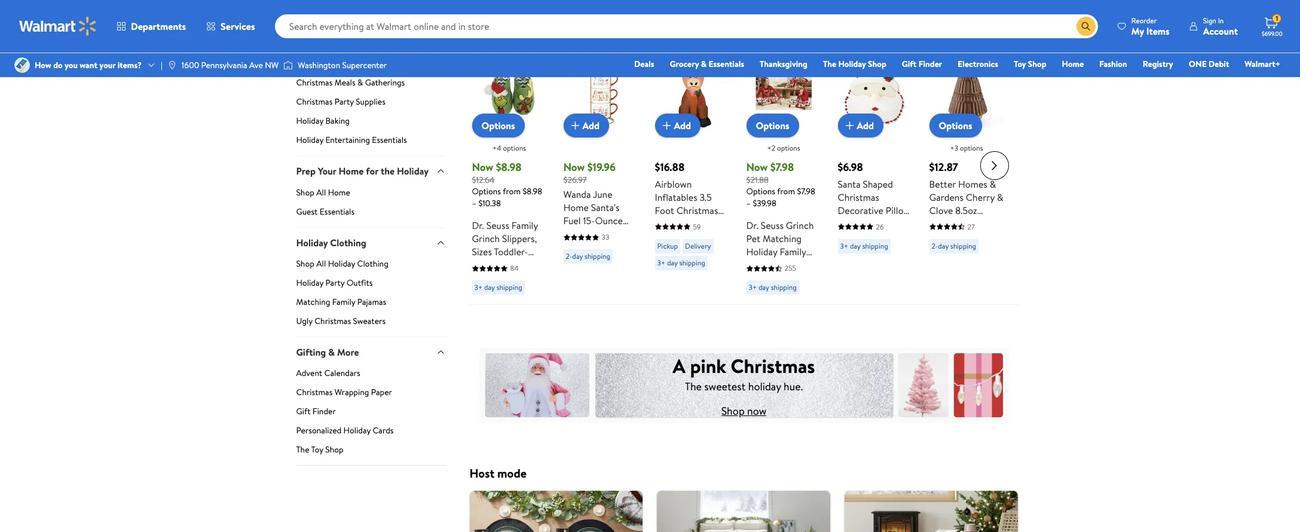 Task type: describe. For each thing, give the bounding box(es) containing it.
christmas down 'celebration'
[[296, 58, 333, 69]]

holiday left baking
[[296, 115, 324, 127]]

1 list item from the left
[[463, 491, 650, 532]]

tree
[[930, 230, 947, 243]]

dr. for now $7.98
[[747, 219, 759, 232]]

$12.64
[[472, 174, 495, 186]]

christmas up holiday baking
[[296, 96, 333, 108]]

$12.87 better homes & gardens cherry & clove 8.5oz scented ceramic tree candle
[[930, 160, 1004, 243]]

grinch inside dr. seuss family grinch slippers, sizes toddler- adult
[[472, 232, 500, 245]]

adult
[[472, 259, 495, 272]]

toddler-
[[494, 245, 528, 259]]

3+ down 'adult'
[[474, 283, 483, 293]]

add to cart image for $6.98
[[843, 118, 857, 133]]

add for $6.98
[[857, 119, 874, 132]]

prep
[[296, 165, 316, 178]]

the holiday shop link
[[818, 57, 892, 71]]

cherry
[[966, 191, 995, 204]]

shop inside "link"
[[1028, 58, 1047, 70]]

outdoor christmas decorations
[[296, 5, 412, 17]]

now $8.98 $12.64 options from $8.98 – $10.38
[[472, 160, 542, 210]]

the holiday shop
[[823, 58, 887, 70]]

& inside 'dropdown button'
[[328, 346, 335, 359]]

deals link
[[629, 57, 660, 71]]

add button for $16.88
[[655, 114, 701, 138]]

matching family pajamas
[[296, 296, 386, 308]]

grocery
[[670, 58, 699, 70]]

add for now
[[583, 119, 600, 132]]

$10.38
[[479, 198, 501, 210]]

$19.96
[[588, 160, 616, 175]]

now $7.98 $21.88 options from $7.98 – $39.98
[[747, 160, 816, 210]]

best seller for $16.88
[[660, 36, 692, 46]]

day down pickup
[[667, 258, 678, 268]]

now
[[747, 404, 767, 419]]

the
[[381, 165, 395, 178]]

host mode
[[470, 466, 527, 482]]

christmas down washington
[[296, 77, 333, 89]]

better homes & gardens cherry & clove 8.5oz scented ceramic tree candle image
[[930, 53, 1004, 128]]

deals
[[634, 58, 654, 70]]

product group containing $16.88
[[655, 29, 730, 300]]

cow
[[703, 217, 721, 230]]

social
[[571, 7, 600, 23]]

shop all holiday clothing
[[296, 258, 389, 270]]

product group containing now $8.98
[[472, 29, 547, 300]]

grinch inside dr. seuss grinch pet matching holiday family pajama top, sizes xs-2xl
[[786, 219, 814, 232]]

gifting & more
[[296, 346, 359, 359]]

2xl
[[761, 272, 776, 285]]

add to cart image for $16.88
[[660, 118, 674, 133]]

now $19.96 $26.97 wanda june home santa's fuel 15-ounce stoneware mug 5-piece set with metal rack by miranda lambert
[[564, 160, 634, 280]]

shop left now
[[722, 404, 745, 419]]

3+ day shipping down pickup
[[657, 258, 705, 268]]

electronics
[[958, 58, 999, 70]]

0 vertical spatial gift finder link
[[897, 57, 948, 71]]

holiday baking
[[296, 115, 350, 127]]

dr. seuss family grinch slippers, sizes toddler-adult image
[[472, 53, 547, 128]]

0 horizontal spatial toy
[[311, 444, 323, 456]]

best for $16.88
[[660, 36, 674, 46]]

home inside dropdown button
[[339, 165, 364, 178]]

decorations
[[368, 5, 412, 17]]

grocery & essentials
[[670, 58, 744, 70]]

3+ day shipping down 84
[[474, 283, 522, 293]]

celebration
[[296, 36, 345, 49]]

sign in to add to favorites list, wanda june home santa's fuel 15-ounce stoneware mug 5-piece set with metal rack by miranda lambert image
[[619, 58, 634, 73]]

best for +4 options
[[477, 36, 491, 46]]

scented
[[930, 217, 963, 230]]

christmas down matching family pajamas
[[315, 315, 351, 327]]

holiday inside dr. seuss grinch pet matching holiday family pajama top, sizes xs-2xl
[[747, 245, 778, 259]]

best for +2 options
[[751, 36, 765, 46]]

now for $8.98
[[472, 160, 494, 175]]

84
[[510, 263, 519, 274]]

& right 'new'
[[496, 7, 504, 23]]

options link for $8.98
[[472, 114, 525, 138]]

christmas inside $16.88 airblown inflatables 3.5 foot christmas highlander cow
[[677, 204, 718, 217]]

– for now $7.98
[[747, 198, 751, 210]]

shop all home link
[[296, 186, 446, 203]]

candy
[[335, 58, 358, 69]]

seller for +2 options
[[767, 36, 784, 46]]

options for now $8.98
[[503, 143, 526, 153]]

holiday inside 'link'
[[328, 258, 355, 270]]

& right homes
[[990, 178, 996, 191]]

the for the holiday shop
[[823, 58, 837, 70]]

christmas up the celebration essentials
[[330, 5, 366, 17]]

holiday right sign in to add to favorites list, dr. seuss grinch pet matching holiday family pajama top, sizes xs-2xl image
[[839, 58, 866, 70]]

santa shaped christmas decorative pillow, 12 in x 15 in, by holiday time image
[[838, 53, 913, 128]]

59
[[693, 222, 701, 232]]

add button for now
[[564, 114, 609, 138]]

holiday up matching family pajamas
[[296, 277, 324, 289]]

gift for top gift finder 'link'
[[902, 58, 917, 70]]

shop up guest
[[296, 186, 314, 198]]

$26.97
[[564, 174, 587, 186]]

shop more link
[[979, 10, 1019, 22]]

gift for the left gift finder 'link'
[[296, 406, 311, 418]]

ave
[[249, 59, 263, 71]]

shop all holiday clothing link
[[296, 258, 446, 274]]

outdoor christmas decorations link
[[296, 5, 446, 27]]

add to cart image for now
[[568, 118, 583, 133]]

items
[[1147, 24, 1170, 37]]

metal
[[564, 254, 587, 267]]

do
[[53, 59, 63, 71]]

highlander
[[655, 217, 700, 230]]

toy inside toy shop "link"
[[1014, 58, 1026, 70]]

product group containing now $19.96
[[564, 29, 638, 300]]

piece
[[572, 241, 595, 254]]

family inside dr. seuss family grinch slippers, sizes toddler- adult
[[512, 219, 538, 232]]

shop left the sign in to add to favorites list, santa shaped christmas decorative pillow, 12 in x 15 in, by holiday time icon
[[868, 58, 887, 70]]

christmas candy link
[[296, 58, 446, 74]]

essentials inside the grocery & essentials link
[[709, 58, 744, 70]]

in,
[[876, 217, 885, 230]]

shop left more
[[979, 10, 998, 22]]

delivery
[[685, 241, 711, 251]]

+4 options
[[493, 143, 526, 153]]

shipping down the 26
[[863, 241, 888, 251]]

family inside dr. seuss grinch pet matching holiday family pajama top, sizes xs-2xl
[[780, 245, 806, 259]]

options for options from $8.98 – $10.38
[[482, 119, 515, 132]]

gift finder for the left gift finder 'link'
[[296, 406, 336, 418]]

for
[[366, 165, 379, 178]]

sign in to add to favorites list, better homes & gardens cherry & clove 8.5oz scented ceramic tree candle image
[[985, 58, 999, 73]]

miranda
[[564, 267, 597, 280]]

3+ down 12
[[840, 241, 849, 251]]

sizes inside dr. seuss family grinch slippers, sizes toddler- adult
[[472, 245, 492, 259]]

1 horizontal spatial $8.98
[[523, 186, 542, 198]]

home up guest essentials
[[328, 186, 350, 198]]

product group containing $12.87
[[930, 29, 1004, 300]]

wanda june home santa's fuel 15-ounce stoneware mug 5-piece set with metal rack by miranda lambert image
[[564, 53, 638, 128]]

a pink christmas the sweetest holiday hue.
[[673, 353, 815, 394]]

home link
[[1057, 57, 1090, 71]]

the toy shop
[[296, 444, 344, 456]]

personalized holiday cards link
[[296, 425, 446, 442]]

party for holiday
[[326, 277, 345, 289]]

toy shop
[[1014, 58, 1047, 70]]

search icon image
[[1082, 22, 1091, 31]]

outfits
[[347, 277, 373, 289]]

& left sign in to add to favorites list, airblown inflatables 3.5 foot christmas highlander cow icon
[[701, 58, 707, 70]]

wrapping
[[335, 386, 369, 398]]

set
[[597, 241, 611, 254]]

with
[[613, 241, 631, 254]]

1 $699.00
[[1262, 13, 1283, 38]]

options inside now $8.98 $12.64 options from $8.98 – $10.38
[[472, 186, 501, 198]]

3+ day shipping down the pajama
[[749, 283, 797, 293]]

christmas wrapping paper link
[[296, 386, 446, 403]]

day down the pajama
[[759, 283, 769, 293]]

trending
[[507, 7, 552, 23]]

shipping down 27 in the right of the page
[[951, 241, 976, 251]]

5-
[[564, 241, 572, 254]]

& right cherry
[[997, 191, 1004, 204]]

essentials inside holiday entertaining essentials link
[[372, 134, 407, 146]]

host
[[470, 466, 495, 482]]

shipping down delivery
[[680, 258, 705, 268]]

seuss for $8.98
[[487, 219, 509, 232]]

now for $19.96
[[564, 160, 585, 175]]

best for $6.98
[[843, 36, 857, 46]]

baking
[[326, 115, 350, 127]]

seller for $16.88
[[675, 36, 692, 46]]

your
[[99, 59, 116, 71]]

0 vertical spatial $7.98
[[771, 160, 794, 175]]

dr. seuss grinch pet matching holiday family pajama top, sizes xs-2xl image
[[747, 53, 821, 128]]

12
[[838, 217, 846, 230]]

home down search icon
[[1062, 58, 1084, 70]]

dr. for now $8.98
[[472, 219, 484, 232]]

now for $7.98
[[747, 160, 768, 175]]

christmas meals & gatherings
[[296, 77, 405, 89]]

sweetest
[[705, 379, 746, 394]]

essentials inside celebration essentials dropdown button
[[348, 36, 388, 49]]

wanda
[[564, 188, 591, 201]]

new
[[470, 7, 493, 23]]

electronics link
[[953, 57, 1004, 71]]

new & trending on social
[[470, 7, 600, 23]]

Search search field
[[275, 14, 1098, 38]]

sign in to add to favorites list, santa shaped christmas decorative pillow, 12 in x 15 in, by holiday time image
[[894, 58, 908, 73]]

shop down personalized holiday cards
[[325, 444, 344, 456]]

more
[[1000, 10, 1019, 22]]

a
[[673, 353, 686, 379]]

finder for the left gift finder 'link'
[[313, 406, 336, 418]]

matching inside dr. seuss grinch pet matching holiday family pajama top, sizes xs-2xl
[[763, 232, 802, 245]]

3 options link from the left
[[930, 114, 982, 138]]

27
[[968, 222, 975, 232]]

inflatables
[[655, 191, 698, 204]]

guest essentials link
[[296, 205, 446, 227]]

day down in
[[850, 241, 861, 251]]

items?
[[118, 59, 142, 71]]

reorder my items
[[1132, 15, 1170, 37]]

paper
[[371, 386, 392, 398]]

christmas inside $6.98 santa shaped christmas decorative pillow, 12 in x 15 in, by holiday time
[[838, 191, 880, 204]]

one
[[1189, 58, 1207, 70]]

shop now
[[722, 404, 767, 419]]



Task type: locate. For each thing, give the bounding box(es) containing it.
by inside now $19.96 $26.97 wanda june home santa's fuel 15-ounce stoneware mug 5-piece set with metal rack by miranda lambert
[[612, 254, 621, 267]]

0 horizontal spatial from
[[503, 186, 521, 198]]

options link up +2
[[747, 114, 799, 138]]

1 vertical spatial clothing
[[357, 258, 389, 270]]

ugly
[[296, 315, 313, 327]]

a pink christmas. the sweetest holiday hue. shop now image
[[479, 334, 1009, 437]]

1 horizontal spatial seuss
[[761, 219, 784, 232]]

2 options from the left
[[777, 143, 800, 153]]

options right +2
[[777, 143, 800, 153]]

matching up ugly
[[296, 296, 330, 308]]

0 horizontal spatial 2-day shipping
[[566, 251, 611, 262]]

by
[[888, 217, 897, 230], [612, 254, 621, 267]]

fashion link
[[1094, 57, 1133, 71]]

xs-
[[747, 272, 761, 285]]

2-day shipping down scented
[[932, 241, 976, 251]]

Walmart Site-Wide search field
[[275, 14, 1098, 38]]

essentials right grocery
[[709, 58, 744, 70]]

1 vertical spatial by
[[612, 254, 621, 267]]

seuss inside dr. seuss family grinch slippers, sizes toddler- adult
[[487, 219, 509, 232]]

party up matching family pajamas
[[326, 277, 345, 289]]

want
[[80, 59, 97, 71]]

seuss for $7.98
[[761, 219, 784, 232]]

gifting
[[296, 346, 326, 359]]

from for now $8.98
[[503, 186, 521, 198]]

matching
[[763, 232, 802, 245], [296, 296, 330, 308]]

family up ugly christmas sweaters
[[332, 296, 355, 308]]

– for now $8.98
[[472, 198, 477, 210]]

next slide for product carousel list image
[[980, 151, 1009, 180]]

1 add button from the left
[[564, 114, 609, 138]]

$12.87
[[930, 160, 959, 175]]

2 product group from the left
[[564, 29, 638, 300]]

2 horizontal spatial now
[[747, 160, 768, 175]]

2 horizontal spatial the
[[823, 58, 837, 70]]

best seller
[[477, 36, 509, 46], [660, 36, 692, 46], [751, 36, 784, 46], [843, 36, 875, 46]]

best seller for $6.98
[[843, 36, 875, 46]]

1 vertical spatial toy
[[311, 444, 323, 456]]

clove
[[930, 204, 953, 217]]

the toy shop link
[[296, 444, 446, 465]]

4 best from the left
[[843, 36, 857, 46]]

essentials down holiday baking link
[[372, 134, 407, 146]]

christmas up now
[[731, 353, 815, 379]]

1 best from the left
[[477, 36, 491, 46]]

0 vertical spatial matching
[[763, 232, 802, 245]]

3 best seller from the left
[[751, 36, 784, 46]]

3 add to cart image from the left
[[843, 118, 857, 133]]

1 horizontal spatial add to cart image
[[660, 118, 674, 133]]

dr. inside dr. seuss family grinch slippers, sizes toddler- adult
[[472, 219, 484, 232]]

now left $19.96
[[564, 160, 585, 175]]

+3
[[950, 143, 959, 153]]

2 now from the left
[[564, 160, 585, 175]]

prep your home for the holiday
[[296, 165, 429, 178]]

$8.98 left $26.97
[[523, 186, 542, 198]]

1 horizontal spatial add button
[[655, 114, 701, 138]]

from inside now $8.98 $12.64 options from $8.98 – $10.38
[[503, 186, 521, 198]]

1 horizontal spatial options link
[[747, 114, 799, 138]]

0 horizontal spatial grinch
[[472, 232, 500, 245]]

christmas meals & gatherings link
[[296, 77, 446, 93]]

homes
[[959, 178, 988, 191]]

2 seller from the left
[[675, 36, 692, 46]]

2 all from the top
[[316, 258, 326, 270]]

holiday left cards at the bottom of the page
[[344, 425, 371, 437]]

options down +2
[[747, 186, 776, 198]]

family up toddler-
[[512, 219, 538, 232]]

1 horizontal spatial gift finder link
[[897, 57, 948, 71]]

celebration essentials button
[[296, 27, 446, 58]]

– inside now $7.98 $21.88 options from $7.98 – $39.98
[[747, 198, 751, 210]]

gift finder link left electronics link on the right of page
[[897, 57, 948, 71]]

now
[[472, 160, 494, 175], [564, 160, 585, 175], [747, 160, 768, 175]]

2 – from the left
[[747, 198, 751, 210]]

options for options from $7.98 – $39.98
[[756, 119, 790, 132]]

matching up the top,
[[763, 232, 802, 245]]

0 horizontal spatial $7.98
[[771, 160, 794, 175]]

one debit link
[[1184, 57, 1235, 71]]

all for holiday
[[316, 258, 326, 270]]

2 horizontal spatial  image
[[284, 59, 293, 71]]

product group containing $6.98
[[838, 29, 913, 300]]

1 vertical spatial gift
[[296, 406, 311, 418]]

best seller for +4 options
[[477, 36, 509, 46]]

personalized
[[296, 425, 342, 437]]

options for now $7.98
[[777, 143, 800, 153]]

gift finder left electronics link on the right of page
[[902, 58, 943, 70]]

fashion
[[1100, 58, 1128, 70]]

pajama
[[747, 259, 776, 272]]

1 all from the top
[[316, 186, 326, 198]]

1 horizontal spatial 2-
[[932, 241, 938, 251]]

2 horizontal spatial add button
[[838, 114, 884, 138]]

essentials inside guest essentials link
[[320, 205, 355, 217]]

1 horizontal spatial gift finder
[[902, 58, 943, 70]]

0 horizontal spatial add
[[583, 119, 600, 132]]

from inside now $7.98 $21.88 options from $7.98 – $39.98
[[777, 186, 795, 198]]

time
[[871, 230, 891, 243]]

x
[[858, 217, 863, 230]]

2 horizontal spatial options
[[960, 143, 983, 153]]

1 seuss from the left
[[487, 219, 509, 232]]

0 vertical spatial by
[[888, 217, 897, 230]]

1 seller from the left
[[492, 36, 509, 46]]

the right sign in to add to favorites list, dr. seuss grinch pet matching holiday family pajama top, sizes xs-2xl image
[[823, 58, 837, 70]]

2- left piece
[[566, 251, 572, 262]]

family inside matching family pajamas link
[[332, 296, 355, 308]]

shipping down 255
[[771, 283, 797, 293]]

1 horizontal spatial the
[[685, 379, 702, 394]]

3 now from the left
[[747, 160, 768, 175]]

gardens
[[930, 191, 964, 204]]

+4
[[493, 143, 501, 153]]

home inside now $19.96 $26.97 wanda june home santa's fuel 15-ounce stoneware mug 5-piece set with metal rack by miranda lambert
[[564, 201, 589, 214]]

the inside the 'a pink christmas the sweetest holiday hue.'
[[685, 379, 702, 394]]

now inside now $8.98 $12.64 options from $8.98 – $10.38
[[472, 160, 494, 175]]

add to cart image up $6.98
[[843, 118, 857, 133]]

party for christmas
[[335, 96, 354, 108]]

dr. down $39.98 at top right
[[747, 219, 759, 232]]

options for better homes & gardens cherry & clove 8.5oz scented ceramic tree candle
[[939, 119, 973, 132]]

ugly christmas sweaters link
[[296, 315, 446, 337]]

1 vertical spatial all
[[316, 258, 326, 270]]

from
[[503, 186, 521, 198], [777, 186, 795, 198]]

15
[[865, 217, 873, 230]]

by inside $6.98 santa shaped christmas decorative pillow, 12 in x 15 in, by holiday time
[[888, 217, 897, 230]]

product group containing now $7.98
[[747, 29, 821, 300]]

1 best seller from the left
[[477, 36, 509, 46]]

2 dr. from the left
[[747, 219, 759, 232]]

0 vertical spatial $8.98
[[496, 160, 522, 175]]

1 vertical spatial 2-
[[566, 251, 572, 262]]

finder
[[919, 58, 943, 70], [313, 406, 336, 418]]

0 horizontal spatial gift
[[296, 406, 311, 418]]

1 horizontal spatial  image
[[167, 60, 177, 70]]

debit
[[1209, 58, 1230, 70]]

3+ day shipping
[[840, 241, 888, 251], [657, 258, 705, 268], [474, 283, 522, 293], [749, 283, 797, 293]]

dr.
[[472, 219, 484, 232], [747, 219, 759, 232]]

calendars
[[324, 367, 360, 379]]

0 vertical spatial 2-day shipping
[[932, 241, 976, 251]]

1 horizontal spatial finder
[[919, 58, 943, 70]]

sign in to add to favorites list, dr. seuss family grinch slippers, sizes toddler-adult image
[[528, 58, 542, 73]]

2 seuss from the left
[[761, 219, 784, 232]]

0 horizontal spatial options link
[[472, 114, 525, 138]]

33
[[602, 232, 610, 242]]

0 vertical spatial the
[[823, 58, 837, 70]]

all inside 'link'
[[316, 258, 326, 270]]

0 vertical spatial clothing
[[330, 236, 366, 249]]

add to cart image up $16.88
[[660, 118, 674, 133]]

christmas inside the 'a pink christmas the sweetest holiday hue.'
[[731, 353, 815, 379]]

add button up $16.88
[[655, 114, 701, 138]]

grocery & essentials link
[[665, 57, 750, 71]]

4 seller from the left
[[858, 36, 875, 46]]

0 horizontal spatial  image
[[14, 57, 30, 73]]

seller for $6.98
[[858, 36, 875, 46]]

0 horizontal spatial seuss
[[487, 219, 509, 232]]

2 add button from the left
[[655, 114, 701, 138]]

sizes inside dr. seuss grinch pet matching holiday family pajama top, sizes xs-2xl
[[797, 259, 817, 272]]

holiday up the holiday party outfits
[[328, 258, 355, 270]]

2 best seller from the left
[[660, 36, 692, 46]]

options inside now $7.98 $21.88 options from $7.98 – $39.98
[[747, 186, 776, 198]]

2 add to cart image from the left
[[660, 118, 674, 133]]

add up $19.96
[[583, 119, 600, 132]]

0 horizontal spatial the
[[296, 444, 309, 456]]

3+ down pickup
[[657, 258, 666, 268]]

clothing inside dropdown button
[[330, 236, 366, 249]]

1 horizontal spatial add
[[674, 119, 691, 132]]

clothing inside 'link'
[[357, 258, 389, 270]]

– inside now $8.98 $12.64 options from $8.98 – $10.38
[[472, 198, 477, 210]]

1 horizontal spatial matching
[[763, 232, 802, 245]]

0 vertical spatial family
[[512, 219, 538, 232]]

best seller down 'new'
[[477, 36, 509, 46]]

1 horizontal spatial options
[[777, 143, 800, 153]]

0 horizontal spatial finder
[[313, 406, 336, 418]]

candle
[[950, 230, 978, 243]]

1600 pennsylvania ave nw
[[182, 59, 279, 71]]

top,
[[778, 259, 795, 272]]

grinch up the top,
[[786, 219, 814, 232]]

seller up thanksgiving link
[[767, 36, 784, 46]]

 image
[[14, 57, 30, 73], [284, 59, 293, 71], [167, 60, 177, 70]]

1 horizontal spatial toy
[[1014, 58, 1026, 70]]

options down +4
[[472, 186, 501, 198]]

now inside now $7.98 $21.88 options from $7.98 – $39.98
[[747, 160, 768, 175]]

1 dr. from the left
[[472, 219, 484, 232]]

3 list item from the left
[[838, 491, 1026, 532]]

in
[[849, 217, 856, 230]]

1 now from the left
[[472, 160, 494, 175]]

1 horizontal spatial from
[[777, 186, 795, 198]]

0 horizontal spatial add button
[[564, 114, 609, 138]]

1 vertical spatial matching
[[296, 296, 330, 308]]

advent calendars link
[[296, 367, 446, 384]]

holiday inside $6.98 santa shaped christmas decorative pillow, 12 in x 15 in, by holiday time
[[838, 230, 869, 243]]

finder for top gift finder 'link'
[[919, 58, 943, 70]]

guest
[[296, 205, 318, 217]]

add for $16.88
[[674, 119, 691, 132]]

0 vertical spatial toy
[[1014, 58, 1026, 70]]

1 horizontal spatial sizes
[[797, 259, 817, 272]]

0 horizontal spatial gift finder
[[296, 406, 336, 418]]

2 add from the left
[[674, 119, 691, 132]]

all for prep
[[316, 186, 326, 198]]

2 horizontal spatial add
[[857, 119, 874, 132]]

more
[[337, 346, 359, 359]]

christmas party supplies link
[[296, 96, 446, 113]]

2 vertical spatial the
[[296, 444, 309, 456]]

holiday down holiday baking
[[296, 134, 324, 146]]

$6.98 santa shaped christmas decorative pillow, 12 in x 15 in, by holiday time
[[838, 160, 913, 243]]

from for now $7.98
[[777, 186, 795, 198]]

options link
[[472, 114, 525, 138], [747, 114, 799, 138], [930, 114, 982, 138]]

now down +4
[[472, 160, 494, 175]]

seuss down $10.38
[[487, 219, 509, 232]]

0 horizontal spatial by
[[612, 254, 621, 267]]

day up miranda
[[572, 251, 583, 262]]

2 vertical spatial family
[[332, 296, 355, 308]]

0 horizontal spatial sizes
[[472, 245, 492, 259]]

1 horizontal spatial dr.
[[747, 219, 759, 232]]

8.5oz
[[956, 204, 977, 217]]

0 horizontal spatial dr.
[[472, 219, 484, 232]]

& right 'meals'
[[358, 77, 363, 89]]

0 horizontal spatial gift finder link
[[296, 406, 446, 422]]

1
[[1276, 13, 1279, 23]]

sign in to add to favorites list, dr. seuss grinch pet matching holiday family pajama top, sizes xs-2xl image
[[802, 58, 817, 73]]

the for the toy shop
[[296, 444, 309, 456]]

3 add from the left
[[857, 119, 874, 132]]

1 add to cart image from the left
[[568, 118, 583, 133]]

day left candle
[[938, 241, 949, 251]]

departments
[[131, 20, 186, 33]]

1 vertical spatial family
[[780, 245, 806, 259]]

3 options from the left
[[960, 143, 983, 153]]

shipping down 33 on the left top of the page
[[585, 251, 611, 262]]

add to cart image
[[568, 118, 583, 133], [660, 118, 674, 133], [843, 118, 857, 133]]

clothing
[[330, 236, 366, 249], [357, 258, 389, 270]]

shipping down 84
[[497, 283, 522, 293]]

shop all home
[[296, 186, 350, 198]]

4 product group from the left
[[747, 29, 821, 300]]

& left more at the left of the page
[[328, 346, 335, 359]]

1 product group from the left
[[472, 29, 547, 300]]

finder up personalized on the bottom left of the page
[[313, 406, 336, 418]]

2 list item from the left
[[650, 491, 838, 532]]

home down $26.97
[[564, 201, 589, 214]]

sign in to add to favorites list, airblown inflatables 3.5 foot christmas highlander cow image
[[711, 58, 725, 73]]

$8.98 down +4 options on the left top
[[496, 160, 522, 175]]

2 horizontal spatial add to cart image
[[843, 118, 857, 133]]

from right $10.38
[[503, 186, 521, 198]]

add up $16.88
[[674, 119, 691, 132]]

sign in account
[[1204, 15, 1238, 37]]

1 horizontal spatial now
[[564, 160, 585, 175]]

1 vertical spatial party
[[326, 277, 345, 289]]

1 horizontal spatial –
[[747, 198, 751, 210]]

options right +4
[[503, 143, 526, 153]]

christmas party supplies
[[296, 96, 386, 108]]

1 options link from the left
[[472, 114, 525, 138]]

1 horizontal spatial gift
[[902, 58, 917, 70]]

0 vertical spatial finder
[[919, 58, 943, 70]]

0 horizontal spatial family
[[332, 296, 355, 308]]

seller up grocery
[[675, 36, 692, 46]]

1 vertical spatial the
[[685, 379, 702, 394]]

holiday down guest
[[296, 236, 328, 249]]

–
[[472, 198, 477, 210], [747, 198, 751, 210]]

holiday clothing button
[[296, 227, 446, 258]]

options up +4
[[482, 119, 515, 132]]

slippers,
[[502, 232, 537, 245]]

0 horizontal spatial options
[[503, 143, 526, 153]]

1 horizontal spatial family
[[512, 219, 538, 232]]

0 horizontal spatial matching
[[296, 296, 330, 308]]

1 options from the left
[[503, 143, 526, 153]]

1 vertical spatial finder
[[313, 406, 336, 418]]

2 horizontal spatial family
[[780, 245, 806, 259]]

1 horizontal spatial grinch
[[786, 219, 814, 232]]

options link up "+3"
[[930, 114, 982, 138]]

christmas up '59'
[[677, 204, 718, 217]]

3 seller from the left
[[767, 36, 784, 46]]

5 product group from the left
[[838, 29, 913, 300]]

better
[[930, 178, 956, 191]]

gift right the holiday shop link
[[902, 58, 917, 70]]

seller for +4 options
[[492, 36, 509, 46]]

0 horizontal spatial 2-
[[566, 251, 572, 262]]

0 vertical spatial party
[[335, 96, 354, 108]]

best seller up the holiday shop
[[843, 36, 875, 46]]

all up the holiday party outfits
[[316, 258, 326, 270]]

seller up the holiday shop
[[858, 36, 875, 46]]

add button up $19.96
[[564, 114, 609, 138]]

options link for $7.98
[[747, 114, 799, 138]]

$7.98 right $39.98 at top right
[[797, 186, 816, 198]]

3+ day shipping down x
[[840, 241, 888, 251]]

2-day shipping up miranda
[[566, 251, 611, 262]]

fuel
[[564, 214, 581, 228]]

holiday up 2xl
[[747, 245, 778, 259]]

holiday right the
[[397, 165, 429, 178]]

list item
[[463, 491, 650, 532], [650, 491, 838, 532], [838, 491, 1026, 532]]

options up +2
[[756, 119, 790, 132]]

1 vertical spatial 2-day shipping
[[566, 251, 611, 262]]

best up the holiday shop
[[843, 36, 857, 46]]

day down 'adult'
[[484, 283, 495, 293]]

christmas down advent
[[296, 386, 333, 398]]

seuss
[[487, 219, 509, 232], [761, 219, 784, 232]]

the left sweetest
[[685, 379, 702, 394]]

airblown inflatables 3.5 foot christmas highlander cow image
[[655, 53, 730, 128]]

supercenter
[[342, 59, 387, 71]]

1 horizontal spatial by
[[888, 217, 897, 230]]

&
[[496, 7, 504, 23], [701, 58, 707, 70], [358, 77, 363, 89], [990, 178, 996, 191], [997, 191, 1004, 204], [328, 346, 335, 359]]

0 horizontal spatial add to cart image
[[568, 118, 583, 133]]

thanksgiving link
[[755, 57, 813, 71]]

sign
[[1204, 15, 1217, 25]]

1 vertical spatial $8.98
[[523, 186, 542, 198]]

6 product group from the left
[[930, 29, 1004, 300]]

 image for 1600
[[167, 60, 177, 70]]

 image right the |
[[167, 60, 177, 70]]

dr. inside dr. seuss grinch pet matching holiday family pajama top, sizes xs-2xl
[[747, 219, 759, 232]]

grinch
[[786, 219, 814, 232], [472, 232, 500, 245]]

1 – from the left
[[472, 198, 477, 210]]

gift finder link down christmas wrapping paper link
[[296, 406, 446, 422]]

grinch up 'adult'
[[472, 232, 500, 245]]

party down 'meals'
[[335, 96, 354, 108]]

pillow,
[[886, 204, 913, 217]]

clothing up shop all holiday clothing
[[330, 236, 366, 249]]

3 best from the left
[[751, 36, 765, 46]]

0 horizontal spatial $8.98
[[496, 160, 522, 175]]

ugly christmas sweaters
[[296, 315, 386, 327]]

3 product group from the left
[[655, 29, 730, 300]]

$7.98 down +2 options
[[771, 160, 794, 175]]

options
[[482, 119, 515, 132], [756, 119, 790, 132], [939, 119, 973, 132], [472, 186, 501, 198], [747, 186, 776, 198]]

ounce
[[595, 214, 623, 228]]

1 vertical spatial gift finder
[[296, 406, 336, 418]]

$21.88
[[747, 174, 769, 186]]

walmart+
[[1245, 58, 1281, 70]]

now inside now $19.96 $26.97 wanda june home santa's fuel 15-ounce stoneware mug 5-piece set with metal rack by miranda lambert
[[564, 160, 585, 175]]

holiday
[[749, 379, 781, 394]]

departments button
[[106, 12, 196, 41]]

1 horizontal spatial 2-day shipping
[[932, 241, 976, 251]]

add button up $6.98
[[838, 114, 884, 138]]

the down personalized on the bottom left of the page
[[296, 444, 309, 456]]

sizes right 255
[[797, 259, 817, 272]]

best seller for +2 options
[[751, 36, 784, 46]]

2 horizontal spatial options link
[[930, 114, 982, 138]]

2 options link from the left
[[747, 114, 799, 138]]

best up 'thanksgiving'
[[751, 36, 765, 46]]

add to cart image up $26.97
[[568, 118, 583, 133]]

entertaining
[[326, 134, 370, 146]]

list
[[463, 491, 1026, 532]]

seuss inside dr. seuss grinch pet matching holiday family pajama top, sizes xs-2xl
[[761, 219, 784, 232]]

walmart image
[[19, 17, 97, 36]]

1 vertical spatial gift finder link
[[296, 406, 446, 422]]

add button for $6.98
[[838, 114, 884, 138]]

foot
[[655, 204, 674, 217]]

all up guest essentials
[[316, 186, 326, 198]]

dr. down $10.38
[[472, 219, 484, 232]]

0 vertical spatial 2-
[[932, 241, 938, 251]]

washington supercenter
[[298, 59, 387, 71]]

0 vertical spatial gift
[[902, 58, 917, 70]]

shop inside 'link'
[[296, 258, 314, 270]]

gift finder for top gift finder 'link'
[[902, 58, 943, 70]]

family up 255
[[780, 245, 806, 259]]

0 vertical spatial gift finder
[[902, 58, 943, 70]]

2 from from the left
[[777, 186, 795, 198]]

0 horizontal spatial now
[[472, 160, 494, 175]]

4 best seller from the left
[[843, 36, 875, 46]]

1 horizontal spatial $7.98
[[797, 186, 816, 198]]

from right $39.98 at top right
[[777, 186, 795, 198]]

outdoor
[[296, 5, 328, 17]]

best up grocery
[[660, 36, 674, 46]]

home
[[1062, 58, 1084, 70], [339, 165, 364, 178], [328, 186, 350, 198], [564, 201, 589, 214]]

 image for how
[[14, 57, 30, 73]]

3+ left 2xl
[[749, 283, 757, 293]]

1 vertical spatial $7.98
[[797, 186, 816, 198]]

product group
[[472, 29, 547, 300], [564, 29, 638, 300], [655, 29, 730, 300], [747, 29, 821, 300], [838, 29, 913, 300], [930, 29, 1004, 300]]

options up "+3"
[[939, 119, 973, 132]]

services button
[[196, 12, 265, 41]]

best seller up thanksgiving link
[[751, 36, 784, 46]]

christmas up x
[[838, 191, 880, 204]]

advent
[[296, 367, 322, 379]]

by right in,
[[888, 217, 897, 230]]

0 horizontal spatial –
[[472, 198, 477, 210]]

$16.88
[[655, 160, 685, 175]]

0 vertical spatial all
[[316, 186, 326, 198]]

gifting & more button
[[296, 337, 446, 367]]

shop down holiday clothing
[[296, 258, 314, 270]]

3 add button from the left
[[838, 114, 884, 138]]

1 add from the left
[[583, 119, 600, 132]]

 image for washington
[[284, 59, 293, 71]]

gift up personalized on the bottom left of the page
[[296, 406, 311, 418]]

the
[[823, 58, 837, 70], [685, 379, 702, 394], [296, 444, 309, 456]]

reorder
[[1132, 15, 1157, 25]]

2 best from the left
[[660, 36, 674, 46]]

best seller up grocery
[[660, 36, 692, 46]]

1 from from the left
[[503, 186, 521, 198]]



Task type: vqa. For each thing, say whether or not it's contained in the screenshot.
Kendall in the top right of the page
no



